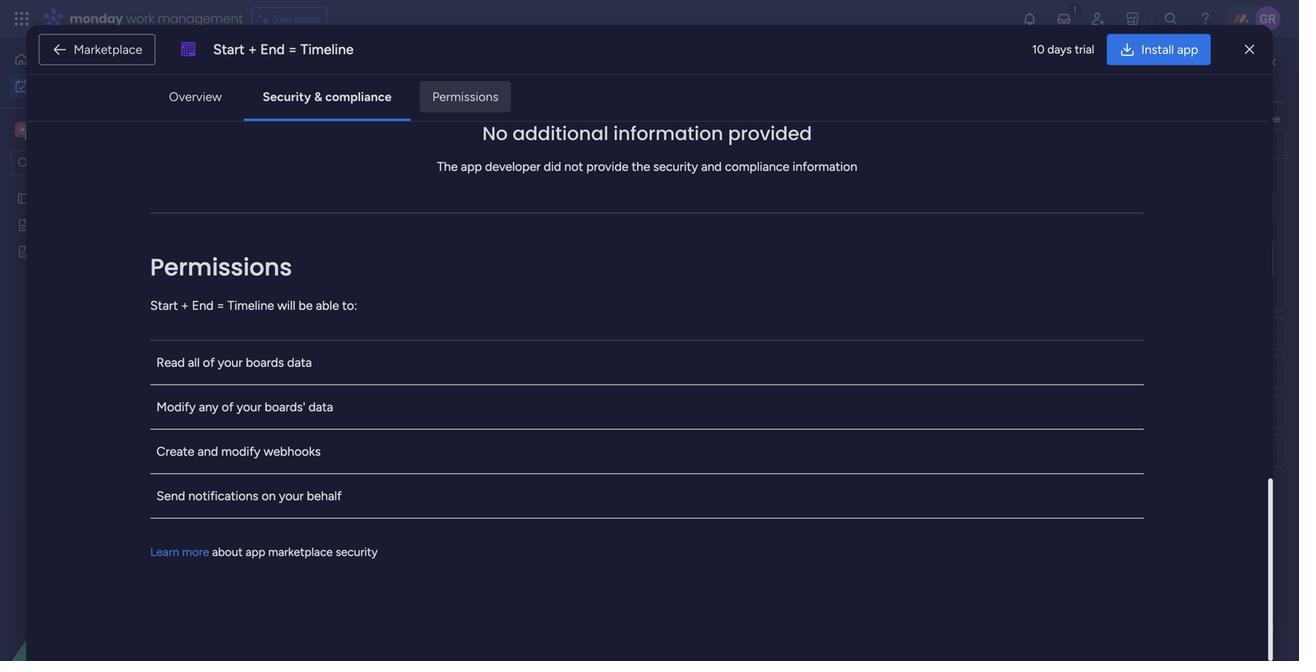 Task type: describe. For each thing, give the bounding box(es) containing it.
workspace
[[66, 122, 128, 137]]

on
[[262, 489, 276, 504]]

read all of your boards data
[[156, 355, 312, 370]]

read
[[156, 355, 185, 370]]

security
[[263, 89, 311, 104]]

2 item from the top
[[288, 506, 310, 519]]

boards
[[1013, 327, 1046, 341]]

able
[[316, 298, 339, 313]]

learn more link
[[150, 546, 209, 560]]

new item
[[254, 309, 302, 323]]

main workspace button
[[11, 116, 152, 143]]

today /
[[263, 249, 322, 269]]

hide
[[473, 129, 496, 143]]

later /
[[263, 558, 313, 578]]

work
[[126, 10, 154, 27]]

app for the
[[461, 159, 482, 174]]

dates
[[298, 193, 338, 213]]

private board image
[[16, 245, 31, 259]]

provided
[[728, 121, 812, 147]]

select product image
[[14, 11, 30, 27]]

start for start + end = timeline
[[213, 41, 245, 58]]

modify
[[156, 400, 196, 415]]

1 image
[[1068, 1, 1082, 18]]

compliance inside button
[[325, 89, 392, 104]]

my
[[230, 59, 266, 94]]

developer
[[485, 159, 541, 174]]

greg robinson image
[[1026, 248, 1049, 271]]

&
[[314, 89, 322, 104]]

lottie animation element
[[0, 504, 199, 662]]

+ up all
[[181, 298, 189, 313]]

provide
[[586, 159, 629, 174]]

modify any of your boards' data
[[156, 400, 333, 415]]

application logo image
[[176, 37, 201, 62]]

of for all
[[203, 355, 215, 370]]

lottie animation image
[[0, 504, 199, 662]]

home link
[[9, 47, 190, 72]]

1 vertical spatial the
[[632, 159, 650, 174]]

later
[[263, 558, 298, 578]]

no
[[482, 121, 508, 147]]

help image
[[1198, 11, 1213, 27]]

start + end = timeline will be able to:
[[150, 298, 357, 313]]

trial
[[1075, 42, 1095, 56]]

create
[[156, 444, 194, 459]]

new
[[254, 309, 277, 323]]

home option
[[9, 47, 190, 72]]

workspace selection element
[[15, 120, 130, 141]]

to
[[1225, 70, 1237, 83]]

past
[[263, 193, 294, 213]]

greg robinson image
[[1256, 6, 1281, 31]]

permissions button
[[420, 81, 511, 113]]

next
[[263, 446, 294, 466]]

start + end = timeline
[[213, 41, 354, 58]]

see plans button
[[252, 7, 327, 30]]

see
[[1263, 112, 1280, 125]]

Filter dashboard by text search field
[[297, 123, 439, 148]]

customize
[[585, 129, 638, 143]]

security & compliance
[[263, 89, 392, 104]]

do
[[1239, 70, 1252, 83]]

1 add from the top
[[265, 337, 285, 350]]

notifications image
[[1022, 11, 1038, 27]]

the
[[437, 159, 458, 174]]

0 horizontal spatial permissions
[[150, 251, 292, 284]]

will
[[277, 298, 296, 313]]

any
[[199, 400, 219, 415]]

today
[[263, 249, 307, 269]]

see
[[273, 12, 292, 25]]

behalf
[[307, 489, 342, 504]]

end for start + end = timeline will be able to:
[[192, 298, 214, 313]]

not
[[564, 159, 583, 174]]

dapulse x slim image
[[1245, 40, 1255, 59]]

next week /
[[263, 446, 349, 466]]

/ right later
[[302, 558, 309, 578]]

timeline for start + end = timeline will be able to:
[[228, 298, 274, 313]]

notifications
[[188, 489, 259, 504]]

management
[[158, 10, 243, 27]]

0 vertical spatial the
[[1044, 112, 1060, 125]]

all
[[188, 355, 200, 370]]

your for boards'
[[237, 400, 262, 415]]

monday work management
[[70, 10, 243, 27]]

people
[[1166, 112, 1200, 125]]

about
[[212, 546, 243, 560]]

the app developer did not provide the security and compliance information
[[437, 159, 857, 174]]

like
[[1231, 112, 1248, 125]]

to:
[[342, 298, 357, 313]]

list
[[1255, 70, 1269, 83]]

boards
[[246, 355, 284, 370]]

security & compliance button
[[250, 81, 404, 113]]

data for read all of your boards data
[[287, 355, 312, 370]]

boards,
[[1063, 112, 1099, 125]]

work
[[272, 59, 335, 94]]

past dates /
[[263, 193, 353, 213]]

you'd
[[1202, 112, 1229, 125]]

main
[[36, 122, 63, 137]]

hide done items
[[473, 129, 554, 143]]

learn more about app marketplace security
[[150, 546, 378, 560]]

send notifications on your behalf
[[156, 489, 342, 504]]

plans
[[295, 12, 320, 25]]

marketplace button
[[38, 34, 156, 65]]

install app button
[[1107, 34, 1211, 65]]

1 vertical spatial security
[[336, 546, 378, 560]]

0 vertical spatial security
[[653, 159, 698, 174]]

1 vertical spatial information
[[793, 159, 857, 174]]

see plans
[[273, 12, 320, 25]]

/ for this week /
[[336, 389, 343, 409]]



Task type: locate. For each thing, give the bounding box(es) containing it.
0 horizontal spatial security
[[336, 546, 378, 560]]

app right install
[[1177, 42, 1198, 57]]

0 vertical spatial and
[[1145, 112, 1163, 125]]

+ add item
[[255, 337, 310, 350], [255, 506, 310, 519]]

0 horizontal spatial compliance
[[325, 89, 392, 104]]

item
[[279, 309, 302, 323]]

compliance up the filter dashboard by text search field
[[325, 89, 392, 104]]

this week /
[[263, 389, 347, 409]]

choose the boards, columns and people you'd like to see
[[1003, 112, 1280, 125]]

start up read
[[150, 298, 178, 313]]

create and modify webhooks
[[156, 444, 321, 459]]

the
[[1044, 112, 1060, 125], [632, 159, 650, 174]]

your left this
[[237, 400, 262, 415]]

to
[[1250, 112, 1261, 125]]

more
[[182, 546, 209, 560]]

/
[[342, 193, 349, 213], [311, 249, 318, 269], [336, 389, 343, 409], [338, 446, 346, 466], [302, 558, 309, 578]]

0 horizontal spatial and
[[198, 444, 218, 459]]

choose
[[1003, 112, 1041, 125]]

1 horizontal spatial compliance
[[725, 159, 790, 174]]

+
[[248, 41, 257, 58], [181, 298, 189, 313], [255, 337, 262, 350], [255, 506, 262, 519]]

permissions inside permissions button
[[432, 89, 499, 104]]

/ right dates
[[342, 193, 349, 213]]

of for any
[[222, 400, 234, 415]]

done
[[499, 129, 524, 143]]

2 + add item from the top
[[255, 506, 310, 519]]

/ for past dates /
[[342, 193, 349, 213]]

1 vertical spatial data
[[309, 400, 333, 415]]

0 horizontal spatial start
[[150, 298, 178, 313]]

and down no additional information provided
[[701, 159, 722, 174]]

add up boards
[[265, 337, 285, 350]]

None search field
[[297, 123, 439, 148]]

data right boards
[[287, 355, 312, 370]]

0 vertical spatial item
[[288, 337, 310, 350]]

None text field
[[1013, 194, 1274, 221]]

end for start + end = timeline
[[260, 41, 285, 58]]

to do list
[[1225, 70, 1269, 83]]

overview button
[[156, 81, 234, 113]]

2 add from the top
[[265, 506, 285, 519]]

this
[[263, 389, 292, 409]]

= for start + end = timeline will be able to:
[[217, 298, 224, 313]]

1 horizontal spatial start
[[213, 41, 245, 58]]

main content
[[207, 38, 1299, 662]]

0 vertical spatial of
[[203, 355, 215, 370]]

search everything image
[[1163, 11, 1179, 27]]

1 horizontal spatial timeline
[[300, 41, 354, 58]]

app right about
[[246, 546, 265, 560]]

/ up behalf
[[338, 446, 346, 466]]

your for behalf
[[279, 489, 304, 504]]

0 vertical spatial compliance
[[325, 89, 392, 104]]

10 days trial
[[1032, 42, 1095, 56]]

1 vertical spatial start
[[150, 298, 178, 313]]

app inside "button"
[[1177, 42, 1198, 57]]

of right all
[[203, 355, 215, 370]]

1 vertical spatial timeline
[[228, 298, 274, 313]]

the left boards,
[[1044, 112, 1060, 125]]

= for start + end = timeline
[[288, 41, 297, 58]]

10
[[1032, 42, 1045, 56]]

1 item from the top
[[288, 337, 310, 350]]

and left the people
[[1145, 112, 1163, 125]]

update feed image
[[1056, 11, 1072, 27]]

+ up my
[[248, 41, 257, 58]]

timeline up "work"
[[300, 41, 354, 58]]

1 vertical spatial your
[[237, 400, 262, 415]]

1 + add item from the top
[[255, 337, 310, 350]]

timeline for start + end = timeline
[[300, 41, 354, 58]]

data for modify any of your boards' data
[[309, 400, 333, 415]]

week
[[295, 389, 332, 409], [298, 446, 335, 466]]

1 horizontal spatial the
[[1044, 112, 1060, 125]]

1 horizontal spatial app
[[461, 159, 482, 174]]

start
[[213, 41, 245, 58], [150, 298, 178, 313]]

1 horizontal spatial information
[[793, 159, 857, 174]]

/ for next week /
[[338, 446, 346, 466]]

week for this
[[295, 389, 332, 409]]

to do list button
[[1196, 64, 1276, 89]]

workspace image
[[15, 121, 30, 138]]

information
[[613, 121, 723, 147], [793, 159, 857, 174]]

send
[[156, 489, 185, 504]]

install app
[[1141, 42, 1198, 57]]

0 vertical spatial add
[[265, 337, 285, 350]]

end up my work
[[260, 41, 285, 58]]

1 horizontal spatial of
[[222, 400, 234, 415]]

2 vertical spatial app
[[246, 546, 265, 560]]

your right the on
[[279, 489, 304, 504]]

0 vertical spatial data
[[287, 355, 312, 370]]

1 horizontal spatial security
[[653, 159, 698, 174]]

data right boards'
[[309, 400, 333, 415]]

app for install
[[1177, 42, 1198, 57]]

1 vertical spatial week
[[298, 446, 335, 466]]

1 horizontal spatial end
[[260, 41, 285, 58]]

no additional information provided
[[482, 121, 812, 147]]

+ up boards
[[255, 337, 262, 350]]

columns
[[1101, 112, 1142, 125]]

0 horizontal spatial timeline
[[228, 298, 274, 313]]

1 vertical spatial end
[[192, 298, 214, 313]]

option
[[0, 185, 199, 188]]

monday
[[70, 10, 123, 27]]

1 vertical spatial item
[[288, 506, 310, 519]]

compliance
[[325, 89, 392, 104], [725, 159, 790, 174]]

app right the
[[461, 159, 482, 174]]

invite members image
[[1091, 11, 1106, 27]]

of right any
[[222, 400, 234, 415]]

item down item
[[288, 337, 310, 350]]

boards'
[[265, 400, 305, 415]]

data
[[287, 355, 312, 370], [309, 400, 333, 415]]

permissions up hide
[[432, 89, 499, 104]]

items
[[527, 129, 554, 143]]

customize button
[[560, 123, 644, 148]]

main workspace
[[36, 122, 128, 137]]

1 vertical spatial =
[[217, 298, 224, 313]]

2 vertical spatial your
[[279, 489, 304, 504]]

marketplace
[[268, 546, 333, 560]]

0 vertical spatial app
[[1177, 42, 1198, 57]]

week right "next"
[[298, 446, 335, 466]]

list box
[[0, 182, 199, 476]]

0 vertical spatial permissions
[[432, 89, 499, 104]]

start for start + end = timeline will be able to:
[[150, 298, 178, 313]]

0 vertical spatial your
[[218, 355, 243, 370]]

2 vertical spatial and
[[198, 444, 218, 459]]

0 vertical spatial information
[[613, 121, 723, 147]]

modify
[[221, 444, 261, 459]]

end up all
[[192, 298, 214, 313]]

0 horizontal spatial the
[[632, 159, 650, 174]]

of
[[203, 355, 215, 370], [222, 400, 234, 415]]

/ right boards'
[[336, 389, 343, 409]]

learn
[[150, 546, 179, 560]]

0 vertical spatial =
[[288, 41, 297, 58]]

1 vertical spatial and
[[701, 159, 722, 174]]

0 vertical spatial timeline
[[300, 41, 354, 58]]

add
[[265, 337, 285, 350], [265, 506, 285, 519]]

week for next
[[298, 446, 335, 466]]

week right this
[[295, 389, 332, 409]]

public board image
[[16, 191, 31, 206]]

1 horizontal spatial =
[[288, 41, 297, 58]]

0 vertical spatial week
[[295, 389, 332, 409]]

1 horizontal spatial permissions
[[432, 89, 499, 104]]

0 vertical spatial end
[[260, 41, 285, 58]]

main content containing past dates /
[[207, 38, 1299, 662]]

marketplace
[[74, 42, 142, 57]]

end
[[260, 41, 285, 58], [192, 298, 214, 313]]

1 vertical spatial app
[[461, 159, 482, 174]]

start up my
[[213, 41, 245, 58]]

permissions up "start + end = timeline will be able to:"
[[150, 251, 292, 284]]

public board image
[[16, 218, 31, 233]]

item down behalf
[[288, 506, 310, 519]]

my work
[[230, 59, 335, 94]]

app
[[1177, 42, 1198, 57], [461, 159, 482, 174], [246, 546, 265, 560]]

overview
[[169, 89, 222, 104]]

0 horizontal spatial app
[[246, 546, 265, 560]]

+ down send notifications on your behalf
[[255, 506, 262, 519]]

= up my work
[[288, 41, 297, 58]]

item
[[288, 337, 310, 350], [288, 506, 310, 519]]

your for boards
[[218, 355, 243, 370]]

workspace image
[[17, 121, 28, 138]]

and right create in the left bottom of the page
[[198, 444, 218, 459]]

home
[[34, 53, 64, 66]]

0 horizontal spatial =
[[217, 298, 224, 313]]

information up the app developer did not provide the security and compliance information
[[613, 121, 723, 147]]

+ add item up boards
[[255, 337, 310, 350]]

be
[[299, 298, 313, 313]]

timeline down project
[[228, 298, 274, 313]]

project
[[254, 281, 289, 295]]

webhooks
[[264, 444, 321, 459]]

2 horizontal spatial and
[[1145, 112, 1163, 125]]

1 vertical spatial + add item
[[255, 506, 310, 519]]

0 horizontal spatial of
[[203, 355, 215, 370]]

1 horizontal spatial and
[[701, 159, 722, 174]]

add down the on
[[265, 506, 285, 519]]

+ add item down the on
[[255, 506, 310, 519]]

compliance down provided
[[725, 159, 790, 174]]

1 vertical spatial permissions
[[150, 251, 292, 284]]

security right marketplace
[[336, 546, 378, 560]]

/ right today
[[311, 249, 318, 269]]

0 horizontal spatial end
[[192, 298, 214, 313]]

your left boards
[[218, 355, 243, 370]]

=
[[288, 41, 297, 58], [217, 298, 224, 313]]

security down no additional information provided
[[653, 159, 698, 174]]

and
[[1145, 112, 1163, 125], [701, 159, 722, 174], [198, 444, 218, 459]]

install
[[1141, 42, 1174, 57]]

none text field inside main content
[[1013, 194, 1274, 221]]

additional
[[513, 121, 609, 147]]

1 vertical spatial compliance
[[725, 159, 790, 174]]

0 horizontal spatial information
[[613, 121, 723, 147]]

monday marketplace image
[[1125, 11, 1141, 27]]

no additional information provided image
[[562, 0, 733, 98]]

1 vertical spatial add
[[265, 506, 285, 519]]

2 horizontal spatial app
[[1177, 42, 1198, 57]]

the right "provide"
[[632, 159, 650, 174]]

timeline
[[300, 41, 354, 58], [228, 298, 274, 313]]

days
[[1048, 42, 1072, 56]]

1 vertical spatial of
[[222, 400, 234, 415]]

0 vertical spatial start
[[213, 41, 245, 58]]

0 vertical spatial + add item
[[255, 337, 310, 350]]

= left the new
[[217, 298, 224, 313]]

information down provided
[[793, 159, 857, 174]]



Task type: vqa. For each thing, say whether or not it's contained in the screenshot.
the topmost compliance
yes



